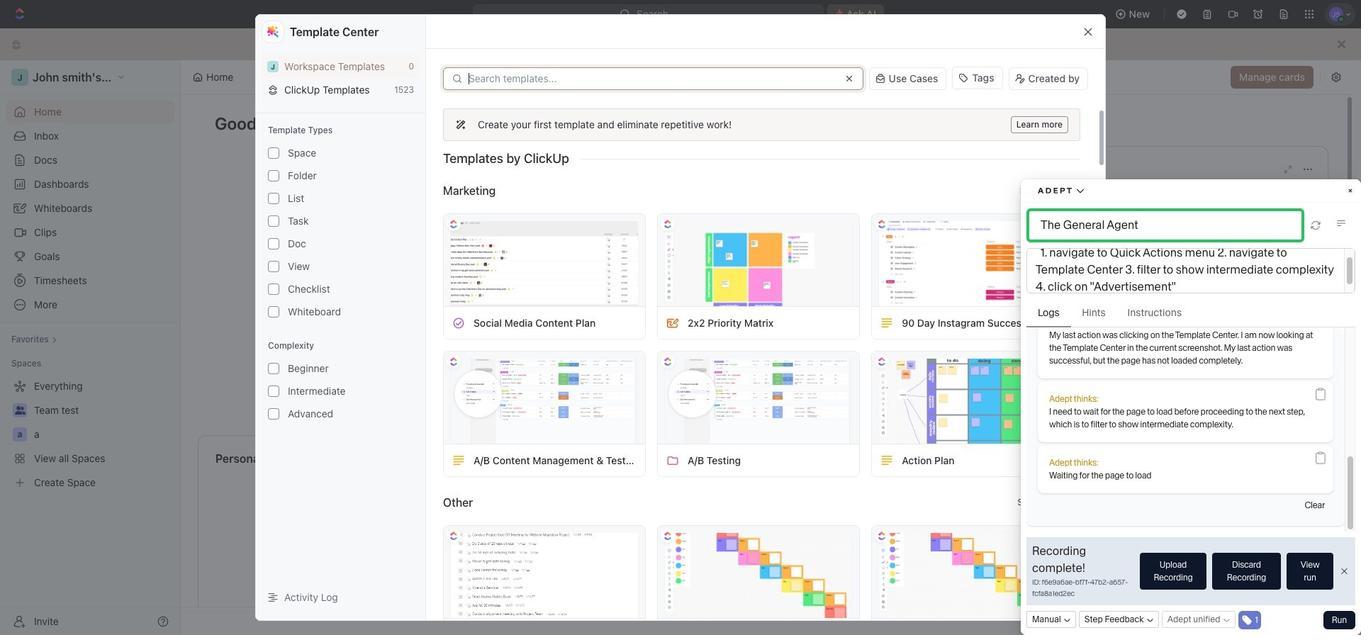 Task type: vqa. For each thing, say whether or not it's contained in the screenshot.
leftmost List template icon
yes



Task type: locate. For each thing, give the bounding box(es) containing it.
whiteboard template image
[[667, 317, 680, 329]]

task template element
[[453, 317, 465, 329]]

tree
[[6, 375, 174, 494]]

list template element
[[881, 317, 894, 329], [453, 454, 465, 467], [881, 454, 894, 467]]

folder template element
[[667, 454, 680, 467]]

list template image
[[881, 317, 894, 329], [453, 454, 465, 467], [881, 454, 894, 467]]

None checkbox
[[268, 170, 279, 182], [268, 216, 279, 227], [268, 284, 279, 295], [268, 170, 279, 182], [268, 216, 279, 227], [268, 284, 279, 295]]

john smith's workspace, , element
[[267, 61, 279, 72]]

None checkbox
[[268, 148, 279, 159], [268, 193, 279, 204], [268, 238, 279, 250], [268, 261, 279, 272], [268, 306, 279, 318], [268, 363, 279, 375], [268, 386, 279, 397], [268, 409, 279, 420], [268, 148, 279, 159], [268, 193, 279, 204], [268, 238, 279, 250], [268, 261, 279, 272], [268, 306, 279, 318], [268, 363, 279, 375], [268, 386, 279, 397], [268, 409, 279, 420]]



Task type: describe. For each thing, give the bounding box(es) containing it.
tree inside 'sidebar' "navigation"
[[6, 375, 174, 494]]

folder template image
[[667, 454, 680, 467]]

task template image
[[453, 317, 465, 329]]

sidebar navigation
[[0, 60, 181, 635]]

whiteboard template element
[[667, 317, 680, 329]]

Search templates... text field
[[469, 73, 835, 84]]



